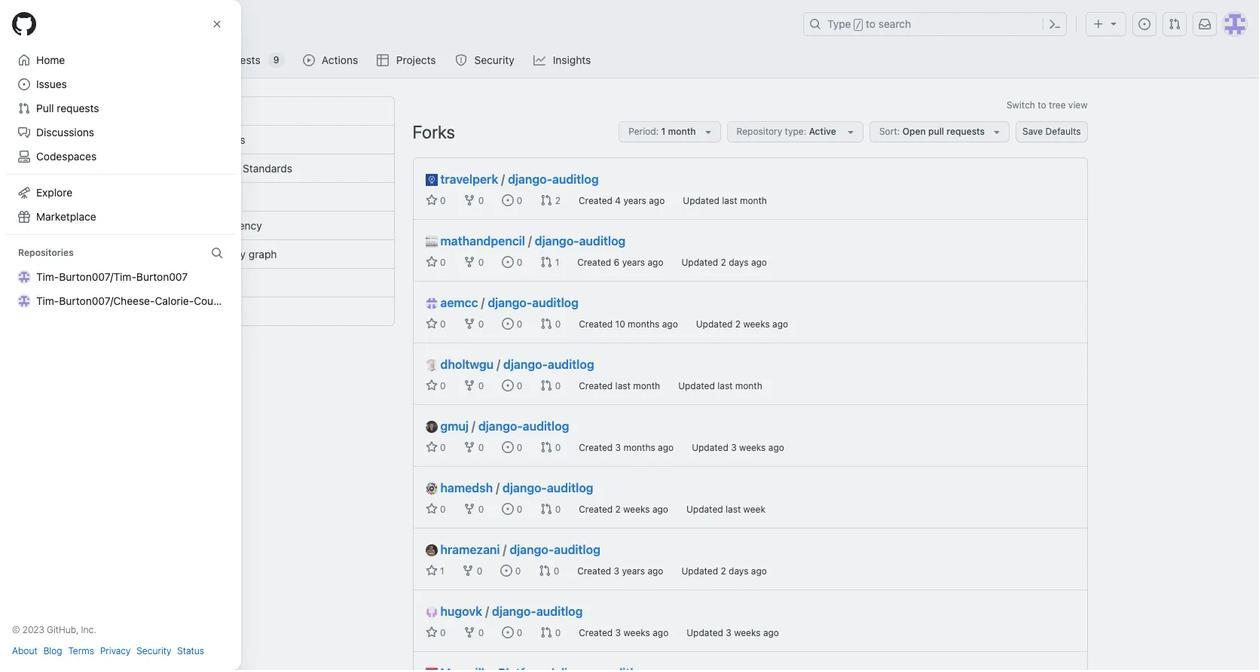 Task type: vqa. For each thing, say whether or not it's contained in the screenshot.


Task type: describe. For each thing, give the bounding box(es) containing it.
0 vertical spatial 1
[[661, 126, 666, 137]]

4
[[615, 195, 621, 206]]

privacy link
[[100, 645, 131, 659]]

git pull request image for hamedsh
[[541, 503, 553, 515]]

6
[[614, 257, 620, 268]]

period:
[[629, 126, 659, 137]]

last for hamedsh
[[726, 504, 741, 515]]

aemcc
[[440, 296, 478, 310]]

star image for hramezani
[[425, 565, 437, 577]]

code link
[[12, 49, 69, 72]]

1 horizontal spatial pull
[[198, 54, 215, 66]]

network link
[[172, 269, 394, 298]]

projects link
[[371, 49, 443, 72]]

star image
[[425, 380, 437, 392]]

about link
[[12, 645, 37, 659]]

2023
[[22, 625, 44, 636]]

django- for dholtwgu
[[503, 358, 548, 372]]

updated for hamedsh
[[687, 504, 723, 515]]

sort: open pull requests
[[879, 126, 985, 137]]

created 6 years ago
[[577, 257, 664, 268]]

standards
[[243, 162, 292, 175]]

save
[[1023, 126, 1043, 137]]

3 for hugovk
[[615, 628, 621, 639]]

save defaults button
[[1016, 121, 1088, 142]]

updated for gmuj
[[692, 442, 729, 454]]

issue opened image for travelperk
[[502, 194, 514, 206]]

created 2 weeks ago
[[579, 504, 668, 515]]

community
[[184, 162, 240, 175]]

2 for hramezani
[[721, 566, 726, 577]]

github,
[[47, 625, 79, 636]]

@dholtwgu image
[[425, 359, 437, 372]]

updated 2 weeks ago
[[696, 319, 788, 330]]

0 horizontal spatial to
[[866, 17, 876, 30]]

updated for dholtwgu
[[678, 381, 715, 392]]

code frequency link
[[172, 212, 394, 240]]

/ django-auditlog for aemcc
[[481, 296, 579, 310]]

issue opened image for mathandpencil
[[502, 256, 514, 268]]

security link for privacy link
[[137, 645, 171, 659]]

star image for mathandpencil
[[425, 256, 437, 268]]

created for hamedsh
[[579, 504, 613, 515]]

days for mathandpencil
[[729, 257, 749, 268]]

git pull request image for aemcc
[[541, 318, 553, 330]]

0 horizontal spatial 1 link
[[425, 565, 444, 577]]

repository
[[737, 126, 782, 137]]

mathandpencil
[[440, 234, 525, 248]]

issue opened image for hamedsh
[[502, 503, 514, 515]]

network
[[184, 277, 225, 289]]

repositories list
[[12, 265, 233, 314]]

weeks for gmuj
[[739, 442, 766, 454]]

/ for hramezani
[[503, 543, 507, 557]]

aemcc link
[[425, 294, 478, 312]]

tim-burton007/tim-burton007 link
[[12, 265, 229, 289]]

created for hugovk
[[579, 628, 613, 639]]

home
[[36, 54, 65, 66]]

insights link
[[528, 49, 598, 72]]

triangle down image for period: 1 month
[[702, 126, 714, 138]]

updated last month for dholtwgu
[[678, 381, 763, 392]]

gmuj link
[[425, 418, 469, 436]]

projects
[[396, 54, 436, 66]]

© 2023 github, inc.
[[12, 625, 96, 636]]

calorie-
[[155, 295, 194, 307]]

2 for mathandpencil
[[721, 257, 726, 268]]

search
[[879, 17, 911, 30]]

month down updated 2 weeks ago
[[735, 381, 763, 392]]

marketplace link
[[12, 205, 229, 229]]

@mathandpencil image
[[425, 236, 437, 248]]

last for dholtwgu
[[718, 381, 733, 392]]

discussions link
[[12, 121, 229, 145]]

status
[[177, 646, 204, 657]]

@travelperk image
[[425, 174, 437, 186]]

view
[[1069, 99, 1088, 111]]

updated 3 weeks ago for gmuj
[[692, 442, 784, 454]]

0 vertical spatial forks
[[413, 121, 455, 142]]

triangle down image
[[991, 126, 1003, 138]]

month right "period:"
[[668, 126, 696, 137]]

django- for gmuj
[[478, 420, 523, 433]]

hramezani link
[[425, 541, 500, 559]]

created for aemcc
[[579, 319, 613, 330]]

created 3 months ago
[[579, 442, 674, 454]]

blog link
[[43, 645, 62, 659]]

django-auditlog link for gmuj
[[478, 420, 569, 433]]

repo forked image for hamedsh
[[464, 503, 476, 515]]

2 horizontal spatial triangle down image
[[1108, 17, 1120, 29]]

git pull request image for travelperk
[[541, 194, 553, 206]]

command palette image
[[1049, 18, 1061, 30]]

security inside dialog
[[137, 646, 171, 657]]

@macmillanplatform image
[[425, 668, 437, 671]]

travelperk
[[440, 173, 498, 186]]

django- for hamedsh
[[503, 482, 547, 495]]

/ for travelperk
[[501, 173, 505, 186]]

created 10 months ago
[[579, 319, 678, 330]]

hugovk link
[[425, 603, 482, 621]]

hramezani
[[440, 543, 500, 557]]

close image
[[211, 18, 223, 30]]

last for travelperk
[[722, 195, 737, 206]]

@hugovk image
[[425, 607, 437, 619]]

requests inside pull requests link
[[57, 102, 99, 115]]

created for travelperk
[[579, 195, 613, 206]]

months for aemcc
[[628, 319, 660, 330]]

updated for mathandpencil
[[682, 257, 718, 268]]

django- for travelperk
[[508, 173, 552, 186]]

/ for dholtwgu
[[497, 358, 500, 372]]

updated last month for travelperk
[[683, 195, 767, 206]]

terms link
[[68, 645, 94, 659]]

auditlog for mathandpencil
[[579, 234, 626, 248]]

terms
[[68, 646, 94, 657]]

switch
[[1007, 99, 1035, 111]]

gmuj
[[440, 420, 469, 433]]

dialog containing home
[[0, 0, 241, 671]]

codespaces
[[36, 150, 97, 163]]

updated 3 weeks ago for hugovk
[[687, 628, 779, 639]]

/ for gmuj
[[472, 420, 475, 433]]

©
[[12, 625, 20, 636]]

days for hramezani
[[729, 566, 749, 577]]

auditlog for gmuj
[[523, 420, 569, 433]]

pull requests link
[[12, 96, 229, 121]]

switch to tree view link
[[1007, 99, 1088, 111]]

hamedsh link
[[425, 479, 493, 497]]

repo forked image for dholtwgu
[[464, 380, 476, 392]]

2 link
[[541, 194, 561, 206]]

/ django-auditlog for dholtwgu
[[497, 358, 594, 372]]

issue opened image for hugovk
[[502, 627, 514, 639]]

created for gmuj
[[579, 442, 613, 454]]

created 4 years ago
[[579, 195, 665, 206]]

shield image
[[455, 54, 467, 66]]

graph image
[[534, 54, 546, 66]]

/ for hamedsh
[[496, 482, 500, 495]]

repository type: active
[[737, 126, 839, 137]]

years for travelperk
[[624, 195, 647, 206]]

/ django-auditlog for mathandpencil
[[528, 234, 626, 248]]

dependency graph link
[[172, 240, 394, 269]]

issues link
[[12, 72, 229, 96]]

insights element
[[171, 96, 395, 326]]

blog
[[43, 646, 62, 657]]

weeks for hugovk
[[734, 628, 761, 639]]

issue opened image for hramezani
[[501, 565, 513, 577]]

burton007/cheese-
[[59, 295, 155, 307]]

1 horizontal spatial requests
[[218, 54, 260, 66]]

10
[[615, 319, 625, 330]]

travelperk link
[[425, 170, 498, 188]]

dependency graph
[[184, 248, 277, 261]]

created 3 weeks ago
[[579, 628, 669, 639]]

switch to tree view
[[1007, 99, 1088, 111]]

plus image
[[1093, 18, 1105, 30]]

repo forked image for gmuj
[[464, 442, 476, 454]]



Task type: locate. For each thing, give the bounding box(es) containing it.
code for code frequency
[[184, 219, 210, 232]]

/ for aemcc
[[481, 296, 485, 310]]

codespaces link
[[12, 145, 229, 169]]

/ right type
[[856, 20, 861, 30]]

1 horizontal spatial 1
[[553, 257, 559, 268]]

django-auditlog link for dholtwgu
[[503, 358, 594, 372]]

@hamedsh image
[[425, 483, 437, 495]]

star image down @hugovk image
[[425, 627, 437, 639]]

created for dholtwgu
[[579, 381, 613, 392]]

updated 2 days ago for hramezani
[[682, 566, 767, 577]]

3 star image from the top
[[425, 318, 437, 330]]

0 horizontal spatial forks
[[184, 305, 211, 318]]

triangle down image right active
[[845, 126, 857, 138]]

code image
[[18, 54, 30, 66]]

months up created 2 weeks ago
[[624, 442, 655, 454]]

0 horizontal spatial security link
[[137, 645, 171, 659]]

django-auditlog link for mathandpencil
[[535, 234, 626, 248]]

1 horizontal spatial 1 link
[[541, 256, 559, 268]]

1 vertical spatial requests
[[57, 102, 99, 115]]

auditlog
[[183, 17, 224, 30], [552, 173, 599, 186], [579, 234, 626, 248], [532, 296, 579, 310], [548, 358, 594, 372], [523, 420, 569, 433], [547, 482, 594, 495], [554, 543, 601, 557], [536, 605, 583, 619]]

/ for mathandpencil
[[528, 234, 532, 248]]

forks
[[413, 121, 455, 142], [184, 305, 211, 318]]

django- down 2 link
[[535, 234, 579, 248]]

django-auditlog link for travelperk
[[508, 173, 599, 186]]

1 tim- from the top
[[36, 271, 59, 283]]

2
[[553, 195, 561, 206], [721, 257, 726, 268], [735, 319, 741, 330], [615, 504, 621, 515], [721, 566, 726, 577]]

created for mathandpencil
[[577, 257, 611, 268]]

repo forked image
[[464, 318, 476, 330], [464, 442, 476, 454], [462, 565, 474, 577], [464, 627, 476, 639]]

1 star image from the top
[[425, 194, 437, 206]]

requests
[[218, 54, 260, 66], [57, 102, 99, 115], [947, 126, 985, 137]]

security
[[474, 54, 515, 66], [137, 646, 171, 657]]

forks inside insights element
[[184, 305, 211, 318]]

graph
[[249, 248, 277, 261]]

1 horizontal spatial triangle down image
[[845, 126, 857, 138]]

privacy
[[100, 646, 131, 657]]

repo forked image for mathandpencil
[[464, 256, 476, 268]]

updated 2 days ago for mathandpencil
[[682, 257, 767, 268]]

star image for aemcc
[[425, 318, 437, 330]]

1 right "period:"
[[661, 126, 666, 137]]

defaults
[[1046, 126, 1081, 137]]

/ right aemcc
[[481, 296, 485, 310]]

pull inside pull requests link
[[36, 102, 54, 115]]

1 horizontal spatial pull requests
[[198, 54, 260, 66]]

updated for hugovk
[[687, 628, 723, 639]]

/
[[856, 20, 861, 30], [501, 173, 505, 186], [528, 234, 532, 248], [481, 296, 485, 310], [497, 358, 500, 372], [472, 420, 475, 433], [496, 482, 500, 495], [503, 543, 507, 557], [485, 605, 489, 619]]

2 for aemcc
[[735, 319, 741, 330]]

django- right aemcc
[[488, 296, 532, 310]]

type:
[[785, 126, 807, 137]]

1 vertical spatial pull
[[36, 102, 54, 115]]

repo forked image down hamedsh
[[464, 503, 476, 515]]

security link left graph icon at the left of the page
[[449, 49, 522, 72]]

/ django-auditlog
[[501, 173, 599, 186], [528, 234, 626, 248], [481, 296, 579, 310], [497, 358, 594, 372], [472, 420, 569, 433], [496, 482, 594, 495], [503, 543, 601, 557], [485, 605, 583, 619]]

repo forked image down hugovk
[[464, 627, 476, 639]]

/ for hugovk
[[485, 605, 489, 619]]

burton007/tim-
[[59, 271, 136, 283]]

2 horizontal spatial requests
[[947, 126, 985, 137]]

updated 2 days ago up updated 2 weeks ago
[[682, 257, 767, 268]]

updated last week
[[687, 504, 766, 515]]

insights
[[553, 54, 591, 66]]

1 horizontal spatial security link
[[449, 49, 522, 72]]

years
[[624, 195, 647, 206], [622, 257, 645, 268], [622, 566, 645, 577]]

0 vertical spatial security
[[474, 54, 515, 66]]

django- right gmuj
[[478, 420, 523, 433]]

0 vertical spatial security link
[[449, 49, 522, 72]]

pull requests up discussions in the left of the page
[[36, 102, 99, 115]]

code up dependency
[[184, 219, 210, 232]]

0 horizontal spatial pull
[[36, 102, 54, 115]]

issue opened image
[[1139, 18, 1151, 30], [502, 256, 514, 268], [502, 318, 514, 330], [502, 380, 514, 392], [502, 442, 514, 454], [502, 503, 514, 515]]

repo forked image for travelperk
[[464, 194, 476, 206]]

django- right hamedsh
[[503, 482, 547, 495]]

3
[[615, 442, 621, 454], [731, 442, 737, 454], [614, 566, 620, 577], [615, 628, 621, 639], [726, 628, 732, 639]]

period: 1 month
[[629, 126, 696, 137]]

1 vertical spatial 1
[[553, 257, 559, 268]]

/ django-auditlog for hamedsh
[[496, 482, 594, 495]]

contributors
[[184, 133, 245, 146]]

burton007
[[136, 271, 188, 283]]

issue opened image
[[502, 194, 514, 206], [501, 565, 513, 577], [502, 627, 514, 639]]

/ django-auditlog for hugovk
[[485, 605, 583, 619]]

1 vertical spatial years
[[622, 257, 645, 268]]

auditlog for hamedsh
[[547, 482, 594, 495]]

repo forked image for hramezani
[[462, 565, 474, 577]]

0 vertical spatial pull requests
[[198, 54, 260, 66]]

years for mathandpencil
[[622, 257, 645, 268]]

git pull request image for hramezani
[[539, 565, 551, 577]]

0 horizontal spatial requests
[[57, 102, 99, 115]]

0 vertical spatial 1 link
[[541, 256, 559, 268]]

months for gmuj
[[624, 442, 655, 454]]

created last month
[[579, 381, 660, 392]]

hugovk
[[440, 605, 482, 619]]

0 vertical spatial days
[[729, 257, 749, 268]]

code inside "code" link
[[37, 54, 62, 66]]

requests right pull
[[947, 126, 985, 137]]

2 updated 2 days ago from the top
[[682, 566, 767, 577]]

years up created 3 weeks ago
[[622, 566, 645, 577]]

1 days from the top
[[729, 257, 749, 268]]

1 left 6 at the left top
[[553, 257, 559, 268]]

actions
[[322, 54, 358, 66]]

/ django-auditlog for hramezani
[[503, 543, 601, 557]]

repo forked image down aemcc
[[464, 318, 476, 330]]

months
[[628, 319, 660, 330], [624, 442, 655, 454]]

status link
[[177, 645, 204, 659]]

0 vertical spatial updated 3 weeks ago
[[692, 442, 784, 454]]

play image
[[303, 54, 315, 66]]

django- right 'dholtwgu'
[[503, 358, 548, 372]]

9
[[273, 54, 279, 66]]

star image down @hramezani "image"
[[425, 565, 437, 577]]

1 horizontal spatial forks
[[413, 121, 455, 142]]

tim-burton007/cheese-calorie-counter link
[[12, 289, 233, 314]]

django-auditlog link
[[137, 12, 230, 36], [508, 173, 599, 186], [535, 234, 626, 248], [488, 296, 579, 310], [503, 358, 594, 372], [478, 420, 569, 433], [503, 482, 594, 495], [510, 543, 601, 557], [492, 605, 583, 619]]

0 vertical spatial updated 2 days ago
[[682, 257, 767, 268]]

frequency
[[213, 219, 262, 232]]

0 vertical spatial months
[[628, 319, 660, 330]]

django-auditlog link for hamedsh
[[503, 482, 594, 495]]

open global navigation menu image
[[18, 18, 30, 30]]

home link
[[12, 48, 229, 72]]

repo forked image down hramezani in the bottom left of the page
[[462, 565, 474, 577]]

about
[[12, 646, 37, 657]]

1 link down 2 link
[[541, 256, 559, 268]]

ago
[[649, 195, 665, 206], [648, 257, 664, 268], [751, 257, 767, 268], [662, 319, 678, 330], [773, 319, 788, 330], [658, 442, 674, 454], [769, 442, 784, 454], [653, 504, 668, 515], [648, 566, 663, 577], [751, 566, 767, 577], [653, 628, 669, 639], [763, 628, 779, 639]]

security right shield icon
[[474, 54, 515, 66]]

1 vertical spatial months
[[624, 442, 655, 454]]

0 horizontal spatial triangle down image
[[702, 126, 714, 138]]

triangle down image
[[1108, 17, 1120, 29], [702, 126, 714, 138], [845, 126, 857, 138]]

created left 6 at the left top
[[577, 257, 611, 268]]

1 horizontal spatial security
[[474, 54, 515, 66]]

django-auditlog link for hramezani
[[510, 543, 601, 557]]

/ inside type / to search
[[856, 20, 861, 30]]

forks up '@travelperk' image
[[413, 121, 455, 142]]

/ django-auditlog for gmuj
[[472, 420, 569, 433]]

days up updated 2 weeks ago
[[729, 257, 749, 268]]

1 horizontal spatial to
[[1038, 99, 1047, 111]]

sort:
[[879, 126, 900, 137]]

django- left close icon
[[143, 17, 183, 30]]

@aemcc image
[[425, 298, 437, 310]]

2 days from the top
[[729, 566, 749, 577]]

auditlog for dholtwgu
[[548, 358, 594, 372]]

issues
[[36, 78, 67, 90]]

0 vertical spatial tim-
[[36, 271, 59, 283]]

actions link
[[297, 49, 365, 72]]

0 vertical spatial requests
[[218, 54, 260, 66]]

tim- for burton007/cheese-
[[36, 295, 59, 307]]

pull requests inside dialog
[[36, 102, 99, 115]]

month down repository
[[740, 195, 767, 206]]

git pull request image for gmuj
[[541, 442, 553, 454]]

django- for mathandpencil
[[535, 234, 579, 248]]

2 tim- from the top
[[36, 295, 59, 307]]

tim-burton007/cheese-calorie-counter
[[36, 295, 233, 307]]

repo forked image down travelperk
[[464, 194, 476, 206]]

pull
[[928, 126, 944, 137]]

0 horizontal spatial pull requests
[[36, 102, 99, 115]]

code inside code frequency link
[[184, 219, 210, 232]]

years for hramezani
[[622, 566, 645, 577]]

star image for hugovk
[[425, 627, 437, 639]]

django- right hugovk
[[492, 605, 536, 619]]

@gmuj image
[[425, 421, 437, 433]]

hamedsh
[[440, 482, 493, 495]]

type
[[827, 17, 851, 30]]

django- for hramezani
[[510, 543, 554, 557]]

created
[[579, 195, 613, 206], [577, 257, 611, 268], [579, 319, 613, 330], [579, 381, 613, 392], [579, 442, 613, 454], [579, 504, 613, 515], [577, 566, 611, 577], [579, 628, 613, 639]]

explore
[[36, 186, 72, 199]]

years right 6 at the left top
[[622, 257, 645, 268]]

2 vertical spatial 1
[[437, 566, 444, 577]]

repo forked image for hugovk
[[464, 627, 476, 639]]

repo forked image for aemcc
[[464, 318, 476, 330]]

/ right 'dholtwgu'
[[497, 358, 500, 372]]

@hramezani image
[[425, 545, 437, 557]]

auditlog for aemcc
[[532, 296, 579, 310]]

to left search
[[866, 17, 876, 30]]

0 vertical spatial code
[[37, 54, 62, 66]]

to
[[866, 17, 876, 30], [1038, 99, 1047, 111]]

triangle down image right period: 1 month
[[702, 126, 714, 138]]

type / to search
[[827, 17, 911, 30]]

django- for hugovk
[[492, 605, 536, 619]]

/ right hramezani in the bottom left of the page
[[503, 543, 507, 557]]

0 horizontal spatial code
[[37, 54, 62, 66]]

created down "created 3 years ago"
[[579, 628, 613, 639]]

updated for travelperk
[[683, 195, 720, 206]]

0 vertical spatial years
[[624, 195, 647, 206]]

pull requests
[[198, 54, 260, 66], [36, 102, 99, 115]]

1 repo forked image from the top
[[464, 194, 476, 206]]

star image down @hamedsh icon
[[425, 503, 437, 515]]

requests up discussions in the left of the page
[[57, 102, 99, 115]]

inc.
[[81, 625, 96, 636]]

active
[[809, 126, 836, 137]]

2 vertical spatial issue opened image
[[502, 627, 514, 639]]

created up created 3 months ago
[[579, 381, 613, 392]]

triangle down image right plus icon
[[1108, 17, 1120, 29]]

/ django-auditlog for travelperk
[[501, 173, 599, 186]]

table image
[[377, 54, 389, 66]]

updated for aemcc
[[696, 319, 733, 330]]

1 horizontal spatial code
[[184, 219, 210, 232]]

1 vertical spatial pull requests
[[36, 102, 99, 115]]

notifications image
[[1199, 18, 1211, 30]]

forks down "network"
[[184, 305, 211, 318]]

open
[[903, 126, 926, 137]]

marketplace
[[36, 210, 96, 223]]

1 vertical spatial updated 2 days ago
[[682, 566, 767, 577]]

0 horizontal spatial 1
[[437, 566, 444, 577]]

1
[[661, 126, 666, 137], [553, 257, 559, 268], [437, 566, 444, 577]]

1 vertical spatial security
[[137, 646, 171, 657]]

months right 10 on the top left
[[628, 319, 660, 330]]

repositories
[[18, 247, 74, 258]]

1 updated 2 days ago from the top
[[682, 257, 767, 268]]

security link
[[449, 49, 522, 72], [137, 645, 171, 659]]

star image for gmuj
[[425, 442, 437, 454]]

pull requests down close icon
[[198, 54, 260, 66]]

security left status
[[137, 646, 171, 657]]

2 star image from the top
[[425, 256, 437, 268]]

years right 4
[[624, 195, 647, 206]]

security link left status link
[[137, 645, 171, 659]]

/ right hugovk
[[485, 605, 489, 619]]

0 vertical spatial pull
[[198, 54, 215, 66]]

code up issues
[[37, 54, 62, 66]]

django-auditlog link for hugovk
[[492, 605, 583, 619]]

issue opened image for aemcc
[[502, 318, 514, 330]]

2 vertical spatial years
[[622, 566, 645, 577]]

updated last month
[[683, 195, 767, 206], [678, 381, 763, 392]]

1 vertical spatial days
[[729, 566, 749, 577]]

created left 10 on the top left
[[579, 319, 613, 330]]

dholtwgu link
[[425, 356, 494, 374]]

django-auditlog
[[143, 17, 224, 30]]

1 vertical spatial to
[[1038, 99, 1047, 111]]

dependency
[[184, 248, 246, 261]]

month down created 10 months ago
[[633, 381, 660, 392]]

created 3 years ago
[[577, 566, 663, 577]]

star image for travelperk
[[425, 194, 437, 206]]

/ right travelperk
[[501, 173, 505, 186]]

updated for hramezani
[[682, 566, 718, 577]]

dholtwgu
[[440, 358, 494, 372]]

2 vertical spatial requests
[[947, 126, 985, 137]]

0 vertical spatial issue opened image
[[502, 194, 514, 206]]

auditlog for hramezani
[[554, 543, 601, 557]]

3 for hramezani
[[614, 566, 620, 577]]

1 vertical spatial updated 3 weeks ago
[[687, 628, 779, 639]]

1 vertical spatial tim-
[[36, 295, 59, 307]]

1 vertical spatial security link
[[137, 645, 171, 659]]

4 star image from the top
[[425, 442, 437, 454]]

auditlog for hugovk
[[536, 605, 583, 619]]

star image down @gmuj image
[[425, 442, 437, 454]]

auditlog for travelperk
[[552, 173, 599, 186]]

1 vertical spatial updated last month
[[678, 381, 763, 392]]

git pull request image for mathandpencil
[[541, 256, 553, 268]]

django- up 2 link
[[508, 173, 552, 186]]

0 vertical spatial updated last month
[[683, 195, 767, 206]]

1 vertical spatial forks
[[184, 305, 211, 318]]

week
[[744, 504, 766, 515]]

django-auditlog link for aemcc
[[488, 296, 579, 310]]

created down created last month
[[579, 442, 613, 454]]

created down created 2 weeks ago
[[577, 566, 611, 577]]

git pull request image
[[1169, 18, 1181, 30], [541, 256, 553, 268], [541, 503, 553, 515], [541, 627, 553, 639]]

to left the tree
[[1038, 99, 1047, 111]]

weeks for aemcc
[[743, 319, 770, 330]]

/ right gmuj
[[472, 420, 475, 433]]

3 repo forked image from the top
[[464, 380, 476, 392]]

/ right mathandpencil
[[528, 234, 532, 248]]

3 for gmuj
[[615, 442, 621, 454]]

0 vertical spatial to
[[866, 17, 876, 30]]

star image down @mathandpencil "icon" at the left top of the page
[[425, 256, 437, 268]]

discussions
[[36, 126, 94, 139]]

days down updated last week
[[729, 566, 749, 577]]

updated 2 days ago
[[682, 257, 767, 268], [682, 566, 767, 577]]

1 down @hramezani "image"
[[437, 566, 444, 577]]

4 repo forked image from the top
[[464, 503, 476, 515]]

pull down close icon
[[198, 54, 215, 66]]

created up "created 3 years ago"
[[579, 504, 613, 515]]

dialog
[[0, 0, 241, 671]]

star image down @aemcc image
[[425, 318, 437, 330]]

1 vertical spatial 1 link
[[425, 565, 444, 577]]

repo forked image down 'dholtwgu'
[[464, 380, 476, 392]]

repo forked image
[[464, 194, 476, 206], [464, 256, 476, 268], [464, 380, 476, 392], [464, 503, 476, 515]]

updated 2 days ago down updated last week
[[682, 566, 767, 577]]

explore link
[[12, 181, 229, 205]]

star image
[[425, 194, 437, 206], [425, 256, 437, 268], [425, 318, 437, 330], [425, 442, 437, 454], [425, 503, 437, 515], [425, 565, 437, 577], [425, 627, 437, 639]]

updated 3 weeks ago
[[692, 442, 784, 454], [687, 628, 779, 639]]

repo forked image down gmuj
[[464, 442, 476, 454]]

tim-burton007/tim-burton007
[[36, 271, 188, 283]]

created left 4
[[579, 195, 613, 206]]

contributors link
[[172, 126, 394, 154]]

community standards link
[[172, 154, 394, 183]]

1 vertical spatial issue opened image
[[501, 565, 513, 577]]

code for code
[[37, 54, 62, 66]]

star image down '@travelperk' image
[[425, 194, 437, 206]]

/ right hamedsh
[[496, 482, 500, 495]]

git pull request image
[[541, 194, 553, 206], [541, 318, 553, 330], [541, 380, 553, 392], [541, 442, 553, 454], [539, 565, 551, 577]]

0 horizontal spatial security
[[137, 646, 171, 657]]

django- right hramezani in the bottom left of the page
[[510, 543, 554, 557]]

repo forked image down mathandpencil link
[[464, 256, 476, 268]]

created for hramezani
[[577, 566, 611, 577]]

security link for projects link
[[449, 49, 522, 72]]

updated
[[683, 195, 720, 206], [682, 257, 718, 268], [696, 319, 733, 330], [678, 381, 715, 392], [692, 442, 729, 454], [687, 504, 723, 515], [682, 566, 718, 577], [687, 628, 723, 639]]

forks link
[[172, 298, 394, 326]]

1 link down @hramezani "image"
[[425, 565, 444, 577]]

requests left the 9
[[218, 54, 260, 66]]

1 link
[[541, 256, 559, 268], [425, 565, 444, 577]]

6 star image from the top
[[425, 565, 437, 577]]

5 star image from the top
[[425, 503, 437, 515]]

git pull request image for dholtwgu
[[541, 380, 553, 392]]

7 star image from the top
[[425, 627, 437, 639]]

pull down issues
[[36, 102, 54, 115]]

2 repo forked image from the top
[[464, 256, 476, 268]]

issue opened image for gmuj
[[502, 442, 514, 454]]

2 horizontal spatial 1
[[661, 126, 666, 137]]

issue opened image for dholtwgu
[[502, 380, 514, 392]]

month
[[668, 126, 696, 137], [740, 195, 767, 206], [633, 381, 660, 392], [735, 381, 763, 392]]

community standards
[[184, 162, 292, 175]]

1 vertical spatial code
[[184, 219, 210, 232]]



